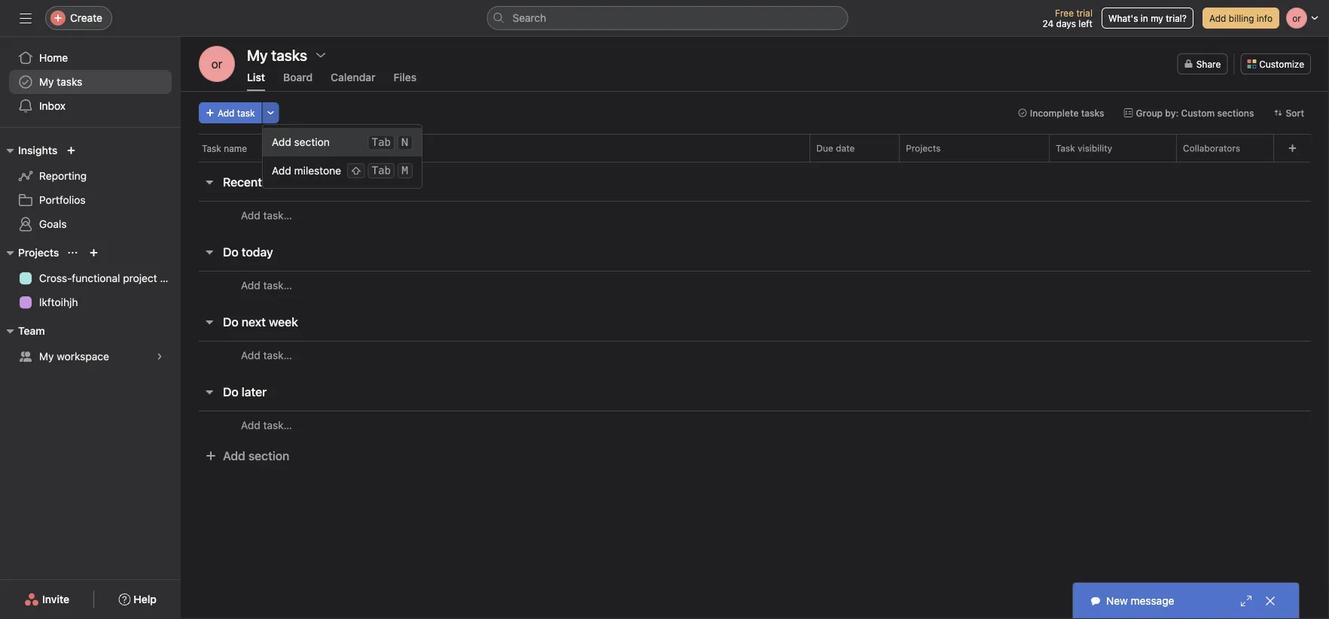 Task type: locate. For each thing, give the bounding box(es) containing it.
collapse task list for this section image for do today
[[203, 246, 215, 258]]

0 vertical spatial my
[[39, 76, 54, 88]]

task left name
[[202, 143, 221, 154]]

0 vertical spatial projects
[[906, 143, 941, 154]]

0 horizontal spatial tasks
[[57, 76, 82, 88]]

1 do from the top
[[223, 245, 239, 259]]

new project or portfolio image
[[89, 249, 98, 258]]

1 add task… button from the top
[[241, 207, 292, 224]]

add section up add milestone
[[272, 136, 330, 148]]

insights
[[18, 144, 58, 157]]

collapse task list for this section image left next on the left
[[203, 316, 215, 328]]

do inside button
[[223, 245, 239, 259]]

0 vertical spatial add section
[[272, 136, 330, 148]]

add for 4th add task… button from the top of the page
[[241, 420, 260, 432]]

tab
[[372, 136, 391, 149], [372, 165, 391, 177]]

1 tab from the top
[[372, 136, 391, 149]]

2 collapse task list for this section image from the top
[[203, 316, 215, 328]]

free trial 24 days left
[[1043, 8, 1093, 29]]

0 horizontal spatial task
[[202, 143, 221, 154]]

1 add task… row from the top
[[181, 201, 1329, 230]]

my tasks link
[[9, 70, 172, 94]]

task for task name
[[202, 143, 221, 154]]

task for task visibility
[[1056, 143, 1075, 154]]

custom
[[1181, 108, 1215, 118]]

2 tab from the top
[[372, 165, 391, 177]]

do left today
[[223, 245, 239, 259]]

2 my from the top
[[39, 351, 54, 363]]

cross-functional project plan
[[39, 272, 181, 285]]

2 add task… button from the top
[[241, 278, 292, 294]]

free
[[1055, 8, 1074, 18]]

2 do from the top
[[223, 315, 239, 330]]

add section
[[272, 136, 330, 148], [223, 449, 289, 464]]

add down next on the left
[[241, 349, 260, 362]]

my inside the my tasks link
[[39, 76, 54, 88]]

task… down recently assigned button
[[263, 209, 292, 222]]

projects inside row
[[906, 143, 941, 154]]

recently assigned
[[223, 175, 325, 189]]

team button
[[0, 322, 45, 340]]

add section button
[[199, 443, 296, 470]]

do left later
[[223, 385, 239, 400]]

milestone
[[294, 165, 341, 177]]

collapse task list for this section image
[[203, 176, 215, 188], [203, 386, 215, 398]]

add down more actions icon
[[272, 136, 291, 148]]

tasks down home
[[57, 76, 82, 88]]

incomplete tasks
[[1030, 108, 1105, 118]]

recently
[[223, 175, 272, 189]]

task… down week
[[263, 349, 292, 362]]

tasks inside the incomplete tasks dropdown button
[[1081, 108, 1105, 118]]

name
[[224, 143, 247, 154]]

2 task from the left
[[1056, 143, 1075, 154]]

2 add task… row from the top
[[181, 271, 1329, 300]]

4 add task… row from the top
[[181, 411, 1329, 440]]

0 horizontal spatial projects
[[18, 247, 59, 259]]

tasks for my tasks
[[57, 76, 82, 88]]

add left billing
[[1210, 13, 1226, 23]]

task… down add a task to this section image
[[263, 420, 292, 432]]

my tasks
[[39, 76, 82, 88]]

1 vertical spatial section
[[248, 449, 289, 464]]

add up add section button
[[241, 420, 260, 432]]

3 do from the top
[[223, 385, 239, 400]]

row
[[181, 134, 1329, 162], [199, 161, 1311, 163]]

add task… row for do next week
[[181, 341, 1329, 370]]

group by: custom sections
[[1136, 108, 1254, 118]]

2 task… from the top
[[263, 279, 292, 292]]

assigned
[[275, 175, 325, 189]]

task inside column header
[[202, 143, 221, 154]]

tab left m
[[372, 165, 391, 177]]

my down the team at the bottom left of page
[[39, 351, 54, 363]]

add inside menu item
[[272, 136, 291, 148]]

4 add task… button from the top
[[241, 418, 292, 434]]

functional
[[72, 272, 120, 285]]

workspace
[[57, 351, 109, 363]]

home
[[39, 52, 68, 64]]

3 add task… button from the top
[[241, 348, 292, 364]]

1 collapse task list for this section image from the top
[[203, 246, 215, 258]]

share
[[1197, 59, 1221, 69]]

portfolios
[[39, 194, 86, 206]]

1 horizontal spatial task
[[1056, 143, 1075, 154]]

section
[[294, 136, 330, 148], [248, 449, 289, 464]]

invite
[[42, 594, 69, 606]]

info
[[1257, 13, 1273, 23]]

list link
[[247, 71, 265, 91]]

0 vertical spatial tab
[[372, 136, 391, 149]]

1 vertical spatial tab
[[372, 165, 391, 177]]

task… up week
[[263, 279, 292, 292]]

add task… button down later
[[241, 418, 292, 434]]

add down do today button
[[241, 279, 260, 292]]

my inside "my workspace" link
[[39, 351, 54, 363]]

0 vertical spatial collapse task list for this section image
[[203, 176, 215, 188]]

task visibility
[[1056, 143, 1112, 154]]

add for add task… button for today
[[241, 279, 260, 292]]

0 vertical spatial section
[[294, 136, 330, 148]]

add field image
[[1288, 144, 1297, 153]]

1 task from the left
[[202, 143, 221, 154]]

menu item
[[263, 128, 422, 157]]

add task… button for assigned
[[241, 207, 292, 224]]

later
[[242, 385, 267, 400]]

my
[[39, 76, 54, 88], [39, 351, 54, 363]]

collapse task list for this section image down task name
[[203, 176, 215, 188]]

inbox link
[[9, 94, 172, 118]]

my up the inbox
[[39, 76, 54, 88]]

incomplete tasks button
[[1011, 102, 1111, 124]]

1 vertical spatial collapse task list for this section image
[[203, 386, 215, 398]]

tasks
[[57, 76, 82, 88], [1081, 108, 1105, 118]]

group
[[1136, 108, 1163, 118]]

1 my from the top
[[39, 76, 54, 88]]

add down recently
[[241, 209, 260, 222]]

add task… button down today
[[241, 278, 292, 294]]

collapse task list for this section image left do today button
[[203, 246, 215, 258]]

add billing info
[[1210, 13, 1273, 23]]

tab left the n
[[372, 136, 391, 149]]

task
[[202, 143, 221, 154], [1056, 143, 1075, 154]]

what's in my trial?
[[1109, 13, 1187, 23]]

collapse task list for this section image
[[203, 246, 215, 258], [203, 316, 215, 328]]

group by: custom sections button
[[1117, 102, 1261, 124]]

by:
[[1165, 108, 1179, 118]]

do left next on the left
[[223, 315, 239, 330]]

add task… for today
[[241, 279, 292, 292]]

create button
[[45, 6, 112, 30]]

add task… down later
[[241, 420, 292, 432]]

my for my workspace
[[39, 351, 54, 363]]

days
[[1056, 18, 1076, 29]]

add task… row
[[181, 201, 1329, 230], [181, 271, 1329, 300], [181, 341, 1329, 370], [181, 411, 1329, 440]]

help button
[[109, 587, 166, 614]]

1 collapse task list for this section image from the top
[[203, 176, 215, 188]]

1 vertical spatial tasks
[[1081, 108, 1105, 118]]

1 horizontal spatial projects
[[906, 143, 941, 154]]

add task… down recently assigned
[[241, 209, 292, 222]]

2 collapse task list for this section image from the top
[[203, 386, 215, 398]]

add
[[1210, 13, 1226, 23], [218, 108, 235, 118], [272, 136, 291, 148], [272, 165, 291, 177], [241, 209, 260, 222], [241, 279, 260, 292], [241, 349, 260, 362], [241, 420, 260, 432], [223, 449, 245, 464]]

menu item containing add section
[[263, 128, 422, 157]]

close image
[[1265, 596, 1277, 608]]

new message
[[1106, 595, 1175, 608]]

do today button
[[223, 239, 273, 266]]

section up add milestone
[[294, 136, 330, 148]]

1 vertical spatial do
[[223, 315, 239, 330]]

section down add a task to this section image
[[248, 449, 289, 464]]

sort button
[[1267, 102, 1311, 124]]

insights element
[[0, 137, 181, 240]]

2 add task… from the top
[[241, 279, 292, 292]]

files
[[394, 71, 417, 84]]

2 vertical spatial do
[[223, 385, 239, 400]]

add task… down today
[[241, 279, 292, 292]]

add task… down do next week at the left bottom of the page
[[241, 349, 292, 362]]

add task…
[[241, 209, 292, 222], [241, 279, 292, 292], [241, 349, 292, 362], [241, 420, 292, 432]]

1 vertical spatial add section
[[223, 449, 289, 464]]

collapse task list for this section image for 1st add task… row from the bottom
[[203, 386, 215, 398]]

collapse task list for this section image left do later
[[203, 386, 215, 398]]

tasks inside the my tasks link
[[57, 76, 82, 88]]

0 vertical spatial tasks
[[57, 76, 82, 88]]

add task… button down do next week at the left bottom of the page
[[241, 348, 292, 364]]

1 vertical spatial collapse task list for this section image
[[203, 316, 215, 328]]

1 horizontal spatial tasks
[[1081, 108, 1105, 118]]

more actions image
[[266, 108, 275, 117]]

tasks up visibility
[[1081, 108, 1105, 118]]

do
[[223, 245, 239, 259], [223, 315, 239, 330], [223, 385, 239, 400]]

add inside "button"
[[1210, 13, 1226, 23]]

tasks for incomplete tasks
[[1081, 108, 1105, 118]]

1 add task… from the top
[[241, 209, 292, 222]]

share button
[[1178, 53, 1228, 75]]

3 add task… row from the top
[[181, 341, 1329, 370]]

add section down later
[[223, 449, 289, 464]]

1 horizontal spatial section
[[294, 136, 330, 148]]

add task… button down recently assigned
[[241, 207, 292, 224]]

add task… button
[[241, 207, 292, 224], [241, 278, 292, 294], [241, 348, 292, 364], [241, 418, 292, 434]]

0 horizontal spatial section
[[248, 449, 289, 464]]

task left visibility
[[1056, 143, 1075, 154]]

3 add task… from the top
[[241, 349, 292, 362]]

1 task… from the top
[[263, 209, 292, 222]]

add down do later button
[[223, 449, 245, 464]]

left
[[1079, 18, 1093, 29]]

do today
[[223, 245, 273, 259]]

3 task… from the top
[[263, 349, 292, 362]]

0 vertical spatial collapse task list for this section image
[[203, 246, 215, 258]]

0 vertical spatial do
[[223, 245, 239, 259]]

add section inside menu item
[[272, 136, 330, 148]]

visibility
[[1078, 143, 1112, 154]]

collaborators
[[1183, 143, 1241, 154]]

customize
[[1259, 59, 1304, 69]]

1 vertical spatial my
[[39, 351, 54, 363]]

1 vertical spatial projects
[[18, 247, 59, 259]]



Task type: describe. For each thing, give the bounding box(es) containing it.
date
[[836, 143, 855, 154]]

trial
[[1077, 8, 1093, 18]]

4 task… from the top
[[263, 420, 292, 432]]

plan
[[160, 272, 181, 285]]

row containing task name
[[181, 134, 1329, 162]]

add for add task… button corresponding to assigned
[[241, 209, 260, 222]]

add for menu item containing add section
[[272, 136, 291, 148]]

show options, current sort, top image
[[68, 249, 77, 258]]

collapse task list for this section image for do next week
[[203, 316, 215, 328]]

my workspace link
[[9, 345, 172, 369]]

due date
[[816, 143, 855, 154]]

task… for today
[[263, 279, 292, 292]]

cross-functional project plan link
[[9, 267, 181, 291]]

help
[[134, 594, 157, 606]]

board
[[283, 71, 313, 84]]

add for add task… button for next
[[241, 349, 260, 362]]

lkftoihjh
[[39, 296, 78, 309]]

billing
[[1229, 13, 1254, 23]]

calendar
[[331, 71, 376, 84]]

do for do later
[[223, 385, 239, 400]]

recently assigned button
[[223, 169, 325, 196]]

do later button
[[223, 379, 267, 406]]

what's
[[1109, 13, 1138, 23]]

search
[[513, 12, 546, 24]]

add task
[[218, 108, 255, 118]]

search button
[[487, 6, 848, 30]]

add billing info button
[[1203, 8, 1280, 29]]

search list box
[[487, 6, 848, 30]]

global element
[[0, 37, 181, 127]]

add task button
[[199, 102, 262, 124]]

add left task
[[218, 108, 235, 118]]

goals
[[39, 218, 67, 230]]

24
[[1043, 18, 1054, 29]]

week
[[269, 315, 298, 330]]

or button
[[199, 46, 235, 82]]

portfolios link
[[9, 188, 172, 212]]

task name
[[202, 143, 247, 154]]

projects inside projects dropdown button
[[18, 247, 59, 259]]

add task… for assigned
[[241, 209, 292, 222]]

today
[[242, 245, 273, 259]]

⇧
[[351, 165, 361, 177]]

sort
[[1286, 108, 1304, 118]]

create
[[70, 12, 102, 24]]

add for the add billing info "button"
[[1210, 13, 1226, 23]]

project
[[123, 272, 157, 285]]

add milestone
[[272, 165, 341, 177]]

goals link
[[9, 212, 172, 236]]

do later
[[223, 385, 267, 400]]

trial?
[[1166, 13, 1187, 23]]

do for do today
[[223, 245, 239, 259]]

my tasks
[[247, 46, 307, 64]]

add task… button for today
[[241, 278, 292, 294]]

add left milestone
[[272, 165, 291, 177]]

projects element
[[0, 240, 181, 318]]

add task… row for do today
[[181, 271, 1329, 300]]

do for do next week
[[223, 315, 239, 330]]

in
[[1141, 13, 1148, 23]]

invite button
[[14, 587, 79, 614]]

section inside button
[[248, 449, 289, 464]]

teams element
[[0, 318, 181, 372]]

task… for assigned
[[263, 209, 292, 222]]

show options image
[[315, 49, 327, 61]]

m
[[402, 165, 408, 177]]

lkftoihjh link
[[9, 291, 172, 315]]

do next week
[[223, 315, 298, 330]]

due
[[816, 143, 833, 154]]

see details, my workspace image
[[155, 352, 164, 362]]

my workspace
[[39, 351, 109, 363]]

reporting
[[39, 170, 87, 182]]

add task… button for next
[[241, 348, 292, 364]]

customize button
[[1241, 53, 1311, 75]]

incomplete
[[1030, 108, 1079, 118]]

task… for next
[[263, 349, 292, 362]]

inbox
[[39, 100, 66, 112]]

hide sidebar image
[[20, 12, 32, 24]]

projects button
[[0, 244, 59, 262]]

new image
[[67, 146, 76, 155]]

sections
[[1217, 108, 1254, 118]]

board link
[[283, 71, 313, 91]]

expand new message image
[[1240, 596, 1252, 608]]

collapse task list for this section image for add task… row for recently assigned
[[203, 176, 215, 188]]

do next week button
[[223, 309, 298, 336]]

calendar link
[[331, 71, 376, 91]]

add task… row for recently assigned
[[181, 201, 1329, 230]]

list
[[247, 71, 265, 84]]

section inside menu item
[[294, 136, 330, 148]]

add a task to this section image
[[274, 386, 286, 398]]

4 add task… from the top
[[241, 420, 292, 432]]

next
[[242, 315, 266, 330]]

task name column header
[[199, 134, 814, 162]]

my for my tasks
[[39, 76, 54, 88]]

insights button
[[0, 142, 58, 160]]

tab inside menu item
[[372, 136, 391, 149]]

files link
[[394, 71, 417, 91]]

team
[[18, 325, 45, 337]]

or
[[211, 57, 223, 71]]

my
[[1151, 13, 1164, 23]]

cross-
[[39, 272, 72, 285]]

home link
[[9, 46, 172, 70]]

add task… for next
[[241, 349, 292, 362]]

n
[[402, 136, 408, 149]]

add section inside button
[[223, 449, 289, 464]]



Task type: vqa. For each thing, say whether or not it's contained in the screenshot.
The In
yes



